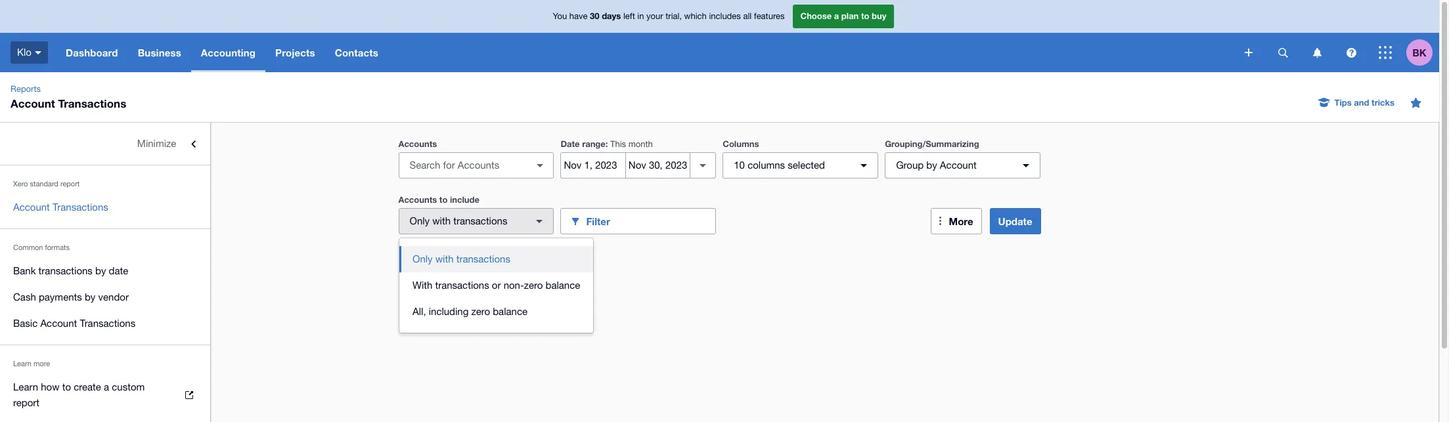 Task type: describe. For each thing, give the bounding box(es) containing it.
selected
[[788, 160, 825, 171]]

basic
[[13, 318, 38, 329]]

more
[[949, 216, 974, 227]]

date range : this month
[[561, 139, 653, 149]]

month
[[629, 139, 653, 149]]

group by account button
[[885, 152, 1041, 179]]

which
[[685, 11, 707, 21]]

common
[[13, 244, 43, 252]]

only for only with transactions popup button
[[410, 216, 430, 227]]

account transactions link
[[0, 195, 210, 221]]

update
[[999, 216, 1033, 227]]

with for only with transactions popup button
[[433, 216, 451, 227]]

tips and tricks button
[[1311, 92, 1403, 113]]

how
[[41, 382, 60, 393]]

payments
[[39, 292, 82, 303]]

with transactions or non-zero balance
[[413, 280, 580, 291]]

tricks
[[1372, 97, 1395, 108]]

date
[[561, 139, 580, 149]]

contacts button
[[325, 33, 388, 72]]

choose
[[801, 11, 832, 21]]

more
[[33, 360, 50, 368]]

bk button
[[1407, 33, 1440, 72]]

in
[[638, 11, 644, 21]]

features
[[754, 11, 785, 21]]

all, including zero balance button
[[400, 299, 594, 325]]

2 horizontal spatial svg image
[[1379, 46, 1393, 59]]

create
[[74, 382, 101, 393]]

1 horizontal spatial report
[[60, 180, 80, 188]]

account down xero
[[13, 202, 50, 213]]

your
[[647, 11, 663, 21]]

learn for learn how to create a custom report
[[13, 382, 38, 393]]

transactions inside "button"
[[435, 280, 489, 291]]

cash
[[13, 292, 36, 303]]

contacts
[[335, 47, 378, 58]]

xero
[[13, 180, 28, 188]]

basic account transactions link
[[0, 311, 210, 337]]

all,
[[413, 306, 426, 317]]

reports link
[[5, 83, 46, 96]]

to inside learn how to create a custom report
[[62, 382, 71, 393]]

you have 30 days left in your trial, which includes all features
[[553, 11, 785, 21]]

zero inside button
[[471, 306, 490, 317]]

transactions inside button
[[457, 254, 511, 265]]

balance inside "button"
[[546, 280, 580, 291]]

dashboard link
[[56, 33, 128, 72]]

have
[[570, 11, 588, 21]]

range
[[582, 139, 606, 149]]

columns
[[723, 139, 759, 149]]

account inside reports account transactions
[[11, 97, 55, 110]]

vendor
[[98, 292, 129, 303]]

bank
[[13, 265, 36, 277]]

only with transactions button
[[399, 208, 554, 235]]

grouping/summarizing
[[885, 139, 980, 149]]

non-
[[504, 280, 524, 291]]

bank transactions by date link
[[0, 258, 210, 285]]

basic account transactions
[[13, 318, 135, 329]]

dashboard
[[66, 47, 118, 58]]

transactions down formats
[[39, 265, 93, 277]]

plan
[[842, 11, 859, 21]]

trial,
[[666, 11, 682, 21]]

filter button
[[561, 208, 716, 235]]

update button
[[990, 208, 1041, 235]]

only with transactions for only with transactions button
[[413, 254, 511, 265]]

navigation containing dashboard
[[56, 33, 1236, 72]]

tips and tricks
[[1335, 97, 1395, 108]]

account inside popup button
[[940, 160, 977, 171]]

group by account
[[896, 160, 977, 171]]

and
[[1355, 97, 1370, 108]]

with transactions or non-zero balance button
[[400, 273, 594, 299]]

accounts to include
[[399, 195, 480, 205]]

10
[[734, 160, 745, 171]]



Task type: vqa. For each thing, say whether or not it's contained in the screenshot.
Of to the middle
no



Task type: locate. For each thing, give the bounding box(es) containing it.
minimize
[[137, 138, 176, 149]]

business
[[138, 47, 181, 58]]

only inside popup button
[[410, 216, 430, 227]]

account down grouping/summarizing
[[940, 160, 977, 171]]

columns
[[748, 160, 785, 171]]

a
[[834, 11, 839, 21], [104, 382, 109, 393]]

learn how to create a custom report
[[13, 382, 145, 409]]

with inside button
[[436, 254, 454, 265]]

formats
[[45, 244, 70, 252]]

balance inside button
[[493, 306, 528, 317]]

1 accounts from the top
[[399, 139, 437, 149]]

transactions
[[58, 97, 126, 110], [53, 202, 108, 213], [80, 318, 135, 329]]

1 horizontal spatial zero
[[524, 280, 543, 291]]

1 horizontal spatial svg image
[[1245, 49, 1253, 57]]

2 vertical spatial by
[[85, 292, 96, 303]]

transactions down xero standard report
[[53, 202, 108, 213]]

filter
[[586, 215, 610, 227]]

Search for Accounts text field
[[399, 153, 530, 178]]

0 vertical spatial transactions
[[58, 97, 126, 110]]

only with transactions down include
[[410, 216, 508, 227]]

2 vertical spatial to
[[62, 382, 71, 393]]

navigation
[[56, 33, 1236, 72]]

balance right the non-
[[546, 280, 580, 291]]

0 horizontal spatial report
[[13, 398, 39, 409]]

to left buy
[[861, 11, 870, 21]]

bank transactions by date
[[13, 265, 128, 277]]

transactions down include
[[454, 216, 508, 227]]

you
[[553, 11, 567, 21]]

accounts for accounts to include
[[399, 195, 437, 205]]

1 vertical spatial a
[[104, 382, 109, 393]]

business button
[[128, 33, 191, 72]]

projects button
[[266, 33, 325, 72]]

transactions inside reports account transactions
[[58, 97, 126, 110]]

list of convenience dates image
[[690, 152, 716, 179]]

transactions down cash payments by vendor link
[[80, 318, 135, 329]]

minimize button
[[0, 131, 210, 157]]

only with transactions button
[[400, 246, 594, 273]]

0 vertical spatial accounts
[[399, 139, 437, 149]]

account down reports link
[[11, 97, 55, 110]]

0 vertical spatial zero
[[524, 280, 543, 291]]

all
[[744, 11, 752, 21]]

or
[[492, 280, 501, 291]]

all, including zero balance
[[413, 306, 528, 317]]

to left include
[[440, 195, 448, 205]]

0 vertical spatial balance
[[546, 280, 580, 291]]

list box
[[400, 239, 594, 333]]

remove from favorites image
[[1403, 89, 1429, 116]]

1 horizontal spatial balance
[[546, 280, 580, 291]]

2 horizontal spatial to
[[861, 11, 870, 21]]

learn how to create a custom report link
[[0, 375, 210, 417]]

cash payments by vendor
[[13, 292, 129, 303]]

transactions up minimize "button"
[[58, 97, 126, 110]]

zero down with transactions or non-zero balance "button"
[[471, 306, 490, 317]]

svg image
[[1379, 46, 1393, 59], [1245, 49, 1253, 57], [35, 51, 41, 54]]

0 horizontal spatial a
[[104, 382, 109, 393]]

by left vendor
[[85, 292, 96, 303]]

by left date
[[95, 265, 106, 277]]

with
[[413, 280, 433, 291]]

transactions inside popup button
[[454, 216, 508, 227]]

list box containing only with transactions
[[400, 239, 594, 333]]

0 vertical spatial report
[[60, 180, 80, 188]]

bk
[[1413, 46, 1427, 58]]

learn
[[13, 360, 31, 368], [13, 382, 38, 393]]

learn for learn more
[[13, 360, 31, 368]]

group
[[400, 239, 594, 333]]

report up account transactions
[[60, 180, 80, 188]]

with for only with transactions button
[[436, 254, 454, 265]]

2 svg image from the left
[[1313, 48, 1322, 58]]

0 horizontal spatial zero
[[471, 306, 490, 317]]

1 vertical spatial transactions
[[53, 202, 108, 213]]

zero right or
[[524, 280, 543, 291]]

accounting
[[201, 47, 256, 58]]

1 horizontal spatial a
[[834, 11, 839, 21]]

0 horizontal spatial to
[[62, 382, 71, 393]]

0 vertical spatial learn
[[13, 360, 31, 368]]

3 svg image from the left
[[1347, 48, 1357, 58]]

only with transactions for only with transactions popup button
[[410, 216, 508, 227]]

standard
[[30, 180, 58, 188]]

0 vertical spatial to
[[861, 11, 870, 21]]

days
[[602, 11, 621, 21]]

account transactions
[[13, 202, 108, 213]]

to right how
[[62, 382, 71, 393]]

reports account transactions
[[11, 84, 126, 110]]

choose a plan to buy
[[801, 11, 887, 21]]

left
[[624, 11, 635, 21]]

account
[[11, 97, 55, 110], [940, 160, 977, 171], [13, 202, 50, 213], [40, 318, 77, 329]]

learn inside learn how to create a custom report
[[13, 382, 38, 393]]

buy
[[872, 11, 887, 21]]

1 vertical spatial only with transactions
[[413, 254, 511, 265]]

a left the plan
[[834, 11, 839, 21]]

0 vertical spatial a
[[834, 11, 839, 21]]

1 vertical spatial balance
[[493, 306, 528, 317]]

learn more
[[13, 360, 50, 368]]

1 vertical spatial learn
[[13, 382, 38, 393]]

only down accounts to include
[[410, 216, 430, 227]]

klo button
[[0, 33, 56, 72]]

transactions up all, including zero balance
[[435, 280, 489, 291]]

only inside button
[[413, 254, 433, 265]]

1 vertical spatial by
[[95, 265, 106, 277]]

only for only with transactions button
[[413, 254, 433, 265]]

0 horizontal spatial svg image
[[1279, 48, 1288, 58]]

2 accounts from the top
[[399, 195, 437, 205]]

group containing only with transactions
[[400, 239, 594, 333]]

date
[[109, 265, 128, 277]]

group
[[896, 160, 924, 171]]

0 horizontal spatial balance
[[493, 306, 528, 317]]

accounts for accounts
[[399, 139, 437, 149]]

more button
[[931, 208, 982, 235]]

only up with
[[413, 254, 433, 265]]

accounting button
[[191, 33, 266, 72]]

transactions for reports account transactions
[[58, 97, 126, 110]]

1 vertical spatial only
[[413, 254, 433, 265]]

1 learn from the top
[[13, 360, 31, 368]]

account down the "payments"
[[40, 318, 77, 329]]

by for date
[[95, 265, 106, 277]]

balance down the non-
[[493, 306, 528, 317]]

cash payments by vendor link
[[0, 285, 210, 311]]

banner
[[0, 0, 1440, 72]]

klo
[[17, 46, 32, 58]]

2 horizontal spatial svg image
[[1347, 48, 1357, 58]]

Select start date field
[[561, 153, 626, 178]]

by
[[927, 160, 938, 171], [95, 265, 106, 277], [85, 292, 96, 303]]

open image
[[527, 152, 554, 179]]

tips
[[1335, 97, 1352, 108]]

0 vertical spatial by
[[927, 160, 938, 171]]

accounts
[[399, 139, 437, 149], [399, 195, 437, 205]]

1 svg image from the left
[[1279, 48, 1288, 58]]

:
[[606, 139, 608, 149]]

zero inside "button"
[[524, 280, 543, 291]]

0 vertical spatial only with transactions
[[410, 216, 508, 227]]

only with transactions inside button
[[413, 254, 511, 265]]

report
[[60, 180, 80, 188], [13, 398, 39, 409]]

this
[[611, 139, 626, 149]]

transactions for basic account transactions
[[80, 318, 135, 329]]

1 horizontal spatial svg image
[[1313, 48, 1322, 58]]

reports
[[11, 84, 41, 94]]

10 columns selected
[[734, 160, 825, 171]]

0 horizontal spatial svg image
[[35, 51, 41, 54]]

learn down the learn more
[[13, 382, 38, 393]]

with down only with transactions popup button
[[436, 254, 454, 265]]

with down accounts to include
[[433, 216, 451, 227]]

common formats
[[13, 244, 70, 252]]

svg image inside klo "popup button"
[[35, 51, 41, 54]]

only
[[410, 216, 430, 227], [413, 254, 433, 265]]

None field
[[399, 152, 554, 179]]

report down the learn more
[[13, 398, 39, 409]]

Select end date field
[[626, 153, 690, 178]]

including
[[429, 306, 469, 317]]

includes
[[709, 11, 741, 21]]

by for vendor
[[85, 292, 96, 303]]

1 vertical spatial with
[[436, 254, 454, 265]]

only with transactions down only with transactions popup button
[[413, 254, 511, 265]]

transactions up with transactions or non-zero balance
[[457, 254, 511, 265]]

1 vertical spatial to
[[440, 195, 448, 205]]

with inside popup button
[[433, 216, 451, 227]]

0 vertical spatial with
[[433, 216, 451, 227]]

a inside learn how to create a custom report
[[104, 382, 109, 393]]

projects
[[275, 47, 315, 58]]

banner containing bk
[[0, 0, 1440, 72]]

1 vertical spatial zero
[[471, 306, 490, 317]]

with
[[433, 216, 451, 227], [436, 254, 454, 265]]

xero standard report
[[13, 180, 80, 188]]

report inside learn how to create a custom report
[[13, 398, 39, 409]]

custom
[[112, 382, 145, 393]]

2 learn from the top
[[13, 382, 38, 393]]

0 vertical spatial only
[[410, 216, 430, 227]]

2 vertical spatial transactions
[[80, 318, 135, 329]]

by inside popup button
[[927, 160, 938, 171]]

only with transactions inside popup button
[[410, 216, 508, 227]]

transactions
[[454, 216, 508, 227], [457, 254, 511, 265], [39, 265, 93, 277], [435, 280, 489, 291]]

30
[[590, 11, 600, 21]]

1 vertical spatial accounts
[[399, 195, 437, 205]]

include
[[450, 195, 480, 205]]

accounts left include
[[399, 195, 437, 205]]

1 vertical spatial report
[[13, 398, 39, 409]]

svg image
[[1279, 48, 1288, 58], [1313, 48, 1322, 58], [1347, 48, 1357, 58]]

a right create
[[104, 382, 109, 393]]

accounts up search for accounts text box
[[399, 139, 437, 149]]

1 horizontal spatial to
[[440, 195, 448, 205]]

by down grouping/summarizing
[[927, 160, 938, 171]]

balance
[[546, 280, 580, 291], [493, 306, 528, 317]]

learn left more
[[13, 360, 31, 368]]



